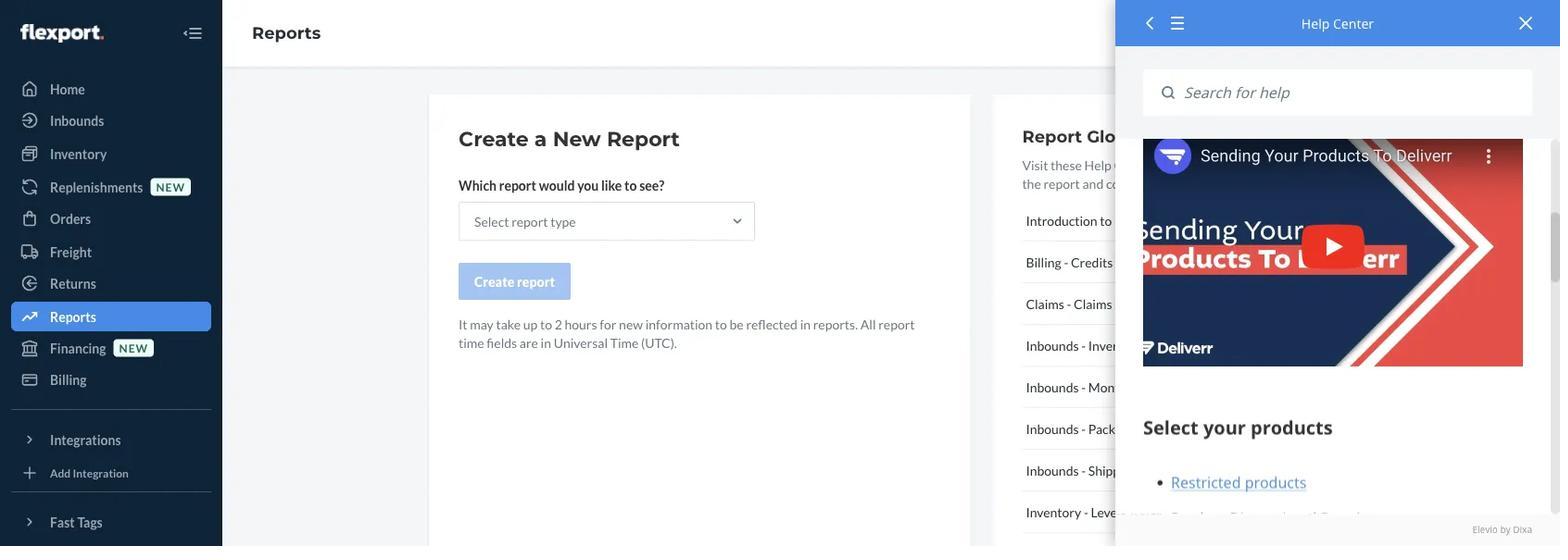 Task type: locate. For each thing, give the bounding box(es) containing it.
billing inside billing link
[[50, 372, 87, 388]]

inbounds down claims - claims submitted
[[1026, 338, 1079, 353]]

create for create report
[[474, 274, 515, 290]]

- for inventory
[[1081, 338, 1086, 353]]

visit
[[1022, 157, 1048, 173]]

1 vertical spatial help
[[1084, 157, 1112, 173]]

to left 2
[[540, 316, 552, 332]]

report up these at right top
[[1022, 126, 1082, 146]]

new
[[156, 180, 185, 194], [619, 316, 643, 332], [119, 341, 148, 355]]

0 horizontal spatial reports
[[50, 309, 96, 325]]

be
[[730, 316, 744, 332]]

0 horizontal spatial claims
[[1026, 296, 1064, 312]]

0 horizontal spatial center
[[1114, 157, 1154, 173]]

1 vertical spatial billing
[[50, 372, 87, 388]]

reports
[[252, 23, 321, 43], [50, 309, 96, 325]]

- down claims - claims submitted
[[1081, 338, 1086, 353]]

and
[[1083, 176, 1104, 191]]

reconciliation down claims - claims submitted button
[[1146, 338, 1227, 353]]

take
[[496, 316, 521, 332]]

new up "time"
[[619, 316, 643, 332]]

billing down financing
[[50, 372, 87, 388]]

create up which
[[459, 126, 529, 151]]

0 horizontal spatial inventory
[[50, 146, 107, 162]]

1 horizontal spatial reports
[[252, 23, 321, 43]]

2 horizontal spatial report
[[1115, 254, 1155, 270]]

inventory up monthly
[[1088, 338, 1144, 353]]

new up 'orders' link
[[156, 180, 185, 194]]

1 horizontal spatial inventory
[[1026, 504, 1081, 520]]

0 vertical spatial billing
[[1026, 254, 1061, 270]]

inbounds left packages
[[1026, 421, 1079, 437]]

by
[[1500, 524, 1511, 537]]

inbounds - shipping plan reconciliation button
[[1022, 450, 1324, 492]]

reconciliation down inbounds - inventory reconciliation "button"
[[1139, 379, 1220, 395]]

0 horizontal spatial report
[[607, 126, 680, 151]]

details.
[[1150, 176, 1191, 191]]

help up and
[[1084, 157, 1112, 173]]

1 vertical spatial new
[[619, 316, 643, 332]]

inventory inside inventory link
[[50, 146, 107, 162]]

orders link
[[11, 204, 211, 233]]

Search search field
[[1175, 69, 1532, 116]]

report for create report
[[517, 274, 555, 290]]

1 vertical spatial reports
[[50, 309, 96, 325]]

would
[[539, 177, 575, 193]]

2 vertical spatial inventory
[[1026, 504, 1081, 520]]

introduction to reporting
[[1026, 213, 1171, 228]]

- left monthly
[[1081, 379, 1086, 395]]

claims down credits
[[1074, 296, 1112, 312]]

these
[[1051, 157, 1082, 173]]

like
[[601, 177, 622, 193]]

to inside button
[[1100, 213, 1112, 228]]

in right are
[[541, 335, 551, 351]]

report down reporting
[[1115, 254, 1155, 270]]

flexport logo image
[[20, 24, 104, 43]]

home
[[50, 81, 85, 97]]

-
[[1064, 254, 1068, 270], [1067, 296, 1071, 312], [1081, 338, 1086, 353], [1081, 379, 1086, 395], [1081, 421, 1086, 437], [1081, 463, 1086, 479], [1084, 504, 1088, 520]]

inbounds - packages
[[1026, 421, 1141, 437]]

report down these at right top
[[1044, 176, 1080, 191]]

inventory inside inventory - levels today button
[[1026, 504, 1081, 520]]

help
[[1302, 14, 1330, 32], [1084, 157, 1112, 173]]

0 vertical spatial help
[[1302, 14, 1330, 32]]

inventory for inventory
[[50, 146, 107, 162]]

1 horizontal spatial billing
[[1026, 254, 1061, 270]]

1 vertical spatial inventory
[[1088, 338, 1144, 353]]

1 horizontal spatial new
[[156, 180, 185, 194]]

inbounds
[[50, 113, 104, 128], [1026, 338, 1079, 353], [1026, 379, 1079, 395], [1026, 421, 1079, 437], [1026, 463, 1079, 479]]

inventory left levels
[[1026, 504, 1081, 520]]

1 claims from the left
[[1026, 296, 1064, 312]]

a left the new
[[534, 126, 547, 151]]

1 horizontal spatial help
[[1302, 14, 1330, 32]]

reports link
[[252, 23, 321, 43], [11, 302, 211, 332]]

plan
[[1140, 463, 1165, 479]]

1 horizontal spatial claims
[[1074, 296, 1112, 312]]

1 horizontal spatial report
[[1022, 126, 1082, 146]]

inventory inside inbounds - inventory reconciliation "button"
[[1088, 338, 1144, 353]]

in
[[800, 316, 811, 332], [541, 335, 551, 351]]

0 vertical spatial create
[[459, 126, 529, 151]]

a right get
[[1236, 157, 1242, 173]]

1 vertical spatial center
[[1114, 157, 1154, 173]]

2 horizontal spatial new
[[619, 316, 643, 332]]

claims down billing - credits report
[[1026, 296, 1064, 312]]

report inside create report button
[[517, 274, 555, 290]]

0 vertical spatial reports
[[252, 23, 321, 43]]

inbounds - inventory reconciliation
[[1026, 338, 1227, 353]]

today
[[1129, 504, 1162, 520]]

0 horizontal spatial reports link
[[11, 302, 211, 332]]

2 horizontal spatial inventory
[[1088, 338, 1144, 353]]

claims
[[1026, 296, 1064, 312], [1074, 296, 1112, 312]]

report right all
[[878, 316, 915, 332]]

reports.
[[813, 316, 858, 332]]

up
[[523, 316, 538, 332]]

center up search search box on the right of page
[[1333, 14, 1374, 32]]

create
[[459, 126, 529, 151], [474, 274, 515, 290]]

1 horizontal spatial center
[[1333, 14, 1374, 32]]

0 vertical spatial reconciliation
[[1146, 338, 1227, 353]]

inbounds for inbounds
[[50, 113, 104, 128]]

replenishments
[[50, 179, 143, 195]]

create inside button
[[474, 274, 515, 290]]

report inside visit these help center articles to get a description of the report and column details.
[[1044, 176, 1080, 191]]

reconciliation inside "button"
[[1146, 338, 1227, 353]]

reconciliation for inbounds - inventory reconciliation
[[1146, 338, 1227, 353]]

close navigation image
[[182, 22, 204, 44]]

- down billing - credits report
[[1067, 296, 1071, 312]]

1 vertical spatial in
[[541, 335, 551, 351]]

to inside visit these help center articles to get a description of the report and column details.
[[1201, 157, 1213, 173]]

create for create a new report
[[459, 126, 529, 151]]

inbounds for inbounds - monthly reconciliation
[[1026, 379, 1079, 395]]

orders
[[50, 211, 91, 227]]

report up see?
[[607, 126, 680, 151]]

report up up
[[517, 274, 555, 290]]

1 horizontal spatial reports link
[[252, 23, 321, 43]]

1 vertical spatial a
[[1236, 157, 1242, 173]]

to
[[1201, 157, 1213, 173], [624, 177, 637, 193], [1100, 213, 1112, 228], [540, 316, 552, 332], [715, 316, 727, 332]]

0 vertical spatial reports link
[[252, 23, 321, 43]]

1 vertical spatial reconciliation
[[1139, 379, 1220, 395]]

new up billing link
[[119, 341, 148, 355]]

select
[[474, 214, 509, 229]]

inbounds - inventory reconciliation button
[[1022, 325, 1324, 367]]

- for shipping
[[1081, 463, 1086, 479]]

2 claims from the left
[[1074, 296, 1112, 312]]

billing inside billing - credits report button
[[1026, 254, 1061, 270]]

billing for billing
[[50, 372, 87, 388]]

inbounds - monthly reconciliation button
[[1022, 367, 1324, 409]]

help center
[[1302, 14, 1374, 32]]

new for financing
[[119, 341, 148, 355]]

inbounds link
[[11, 106, 211, 135]]

to left reporting
[[1100, 213, 1112, 228]]

integration
[[73, 466, 129, 480]]

reconciliation down inbounds - packages "button"
[[1167, 463, 1248, 479]]

0 vertical spatial in
[[800, 316, 811, 332]]

inventory up replenishments
[[50, 146, 107, 162]]

fast tags button
[[11, 508, 211, 537]]

create up may
[[474, 274, 515, 290]]

billing - credits report
[[1026, 254, 1155, 270]]

shipping
[[1088, 463, 1137, 479]]

articles
[[1156, 157, 1198, 173]]

inventory
[[50, 146, 107, 162], [1088, 338, 1144, 353], [1026, 504, 1081, 520]]

credits
[[1071, 254, 1113, 270]]

time
[[610, 335, 639, 351]]

0 horizontal spatial help
[[1084, 157, 1112, 173]]

submitted
[[1115, 296, 1174, 312]]

- left shipping
[[1081, 463, 1086, 479]]

- left packages
[[1081, 421, 1086, 437]]

- left levels
[[1084, 504, 1088, 520]]

report left type
[[512, 214, 548, 229]]

inbounds for inbounds - packages
[[1026, 421, 1079, 437]]

claims - claims submitted button
[[1022, 283, 1324, 325]]

inbounds up inbounds - packages
[[1026, 379, 1079, 395]]

center inside visit these help center articles to get a description of the report and column details.
[[1114, 157, 1154, 173]]

billing link
[[11, 365, 211, 395]]

inbounds for inbounds - inventory reconciliation
[[1026, 338, 1079, 353]]

0 horizontal spatial new
[[119, 341, 148, 355]]

0 vertical spatial new
[[156, 180, 185, 194]]

for
[[600, 316, 616, 332]]

inbounds - shipping plan reconciliation
[[1026, 463, 1248, 479]]

center up column
[[1114, 157, 1154, 173]]

home link
[[11, 74, 211, 104]]

time
[[459, 335, 484, 351]]

help up search search box on the right of page
[[1302, 14, 1330, 32]]

add
[[50, 466, 71, 480]]

1 vertical spatial create
[[474, 274, 515, 290]]

billing down introduction at the right
[[1026, 254, 1061, 270]]

billing - credits report button
[[1022, 242, 1324, 283]]

report up select report type
[[499, 177, 536, 193]]

0 vertical spatial a
[[534, 126, 547, 151]]

0 horizontal spatial billing
[[50, 372, 87, 388]]

0 vertical spatial inventory
[[50, 146, 107, 162]]

billing
[[1026, 254, 1061, 270], [50, 372, 87, 388]]

see?
[[639, 177, 664, 193]]

- left credits
[[1064, 254, 1068, 270]]

in left reports.
[[800, 316, 811, 332]]

tags
[[77, 515, 103, 530]]

inbounds down inbounds - packages
[[1026, 463, 1079, 479]]

create report button
[[459, 263, 571, 300]]

inbounds down the "home"
[[50, 113, 104, 128]]

inventory - levels today
[[1026, 504, 1162, 520]]

to left get
[[1201, 157, 1213, 173]]

2 vertical spatial new
[[119, 341, 148, 355]]

returns
[[50, 276, 96, 291]]

fields
[[487, 335, 517, 351]]

1 horizontal spatial a
[[1236, 157, 1242, 173]]

0 vertical spatial center
[[1333, 14, 1374, 32]]

report inside button
[[1115, 254, 1155, 270]]

report
[[1044, 176, 1080, 191], [499, 177, 536, 193], [512, 214, 548, 229], [517, 274, 555, 290], [878, 316, 915, 332]]



Task type: describe. For each thing, give the bounding box(es) containing it.
column
[[1106, 176, 1148, 191]]

inbounds for inbounds - shipping plan reconciliation
[[1026, 463, 1079, 479]]

packages
[[1088, 421, 1141, 437]]

select report type
[[474, 214, 576, 229]]

universal
[[554, 335, 608, 351]]

integrations button
[[11, 425, 211, 455]]

may
[[470, 316, 494, 332]]

integrations
[[50, 432, 121, 448]]

inventory - levels today button
[[1022, 492, 1324, 534]]

it may take up to 2 hours for new information to be reflected in reports. all report time fields are in universal time (utc).
[[459, 316, 915, 351]]

you
[[577, 177, 599, 193]]

introduction
[[1026, 213, 1098, 228]]

which report would you like to see?
[[459, 177, 664, 193]]

freight link
[[11, 237, 211, 267]]

get
[[1215, 157, 1233, 173]]

reconciliation for inbounds - monthly reconciliation
[[1139, 379, 1220, 395]]

it
[[459, 316, 467, 332]]

- for packages
[[1081, 421, 1086, 437]]

2
[[555, 316, 562, 332]]

to left be
[[715, 316, 727, 332]]

1 horizontal spatial in
[[800, 316, 811, 332]]

monthly
[[1088, 379, 1137, 395]]

are
[[520, 335, 538, 351]]

inbounds - monthly reconciliation
[[1026, 379, 1220, 395]]

0 horizontal spatial in
[[541, 335, 551, 351]]

reporting
[[1115, 213, 1171, 228]]

report for billing - credits report
[[1115, 254, 1155, 270]]

visit these help center articles to get a description of the report and column details.
[[1022, 157, 1323, 191]]

report for create a new report
[[607, 126, 680, 151]]

the
[[1022, 176, 1041, 191]]

claims - claims submitted
[[1026, 296, 1174, 312]]

- for monthly
[[1081, 379, 1086, 395]]

elevio
[[1473, 524, 1498, 537]]

fast tags
[[50, 515, 103, 530]]

hours
[[565, 316, 597, 332]]

elevio by dixa link
[[1143, 524, 1532, 537]]

levels
[[1091, 504, 1126, 520]]

1 vertical spatial reports link
[[11, 302, 211, 332]]

add integration
[[50, 466, 129, 480]]

elevio by dixa
[[1473, 524, 1532, 537]]

- for levels
[[1084, 504, 1088, 520]]

- for claims
[[1067, 296, 1071, 312]]

to right like
[[624, 177, 637, 193]]

inventory link
[[11, 139, 211, 169]]

0 horizontal spatial a
[[534, 126, 547, 151]]

- for credits
[[1064, 254, 1068, 270]]

all
[[861, 316, 876, 332]]

report for which report would you like to see?
[[499, 177, 536, 193]]

inbounds - packages button
[[1022, 409, 1324, 450]]

a inside visit these help center articles to get a description of the report and column details.
[[1236, 157, 1242, 173]]

fast
[[50, 515, 75, 530]]

introduction to reporting button
[[1022, 200, 1324, 242]]

returns link
[[11, 269, 211, 298]]

create report
[[474, 274, 555, 290]]

(utc).
[[641, 335, 677, 351]]

billing for billing - credits report
[[1026, 254, 1061, 270]]

2 vertical spatial reconciliation
[[1167, 463, 1248, 479]]

add integration link
[[11, 462, 211, 485]]

information
[[645, 316, 713, 332]]

dixa
[[1513, 524, 1532, 537]]

financing
[[50, 340, 106, 356]]

freight
[[50, 244, 92, 260]]

report for select report type
[[512, 214, 548, 229]]

description
[[1245, 157, 1309, 173]]

reflected
[[746, 316, 798, 332]]

inventory for inventory - levels today
[[1026, 504, 1081, 520]]

new
[[553, 126, 601, 151]]

glossary
[[1087, 126, 1161, 146]]

type
[[550, 214, 576, 229]]

help inside visit these help center articles to get a description of the report and column details.
[[1084, 157, 1112, 173]]

report inside it may take up to 2 hours for new information to be reflected in reports. all report time fields are in universal time (utc).
[[878, 316, 915, 332]]

create a new report
[[459, 126, 680, 151]]

which
[[459, 177, 497, 193]]

of
[[1311, 157, 1323, 173]]

report glossary
[[1022, 126, 1161, 146]]

new for replenishments
[[156, 180, 185, 194]]

new inside it may take up to 2 hours for new information to be reflected in reports. all report time fields are in universal time (utc).
[[619, 316, 643, 332]]



Task type: vqa. For each thing, say whether or not it's contained in the screenshot.
create
yes



